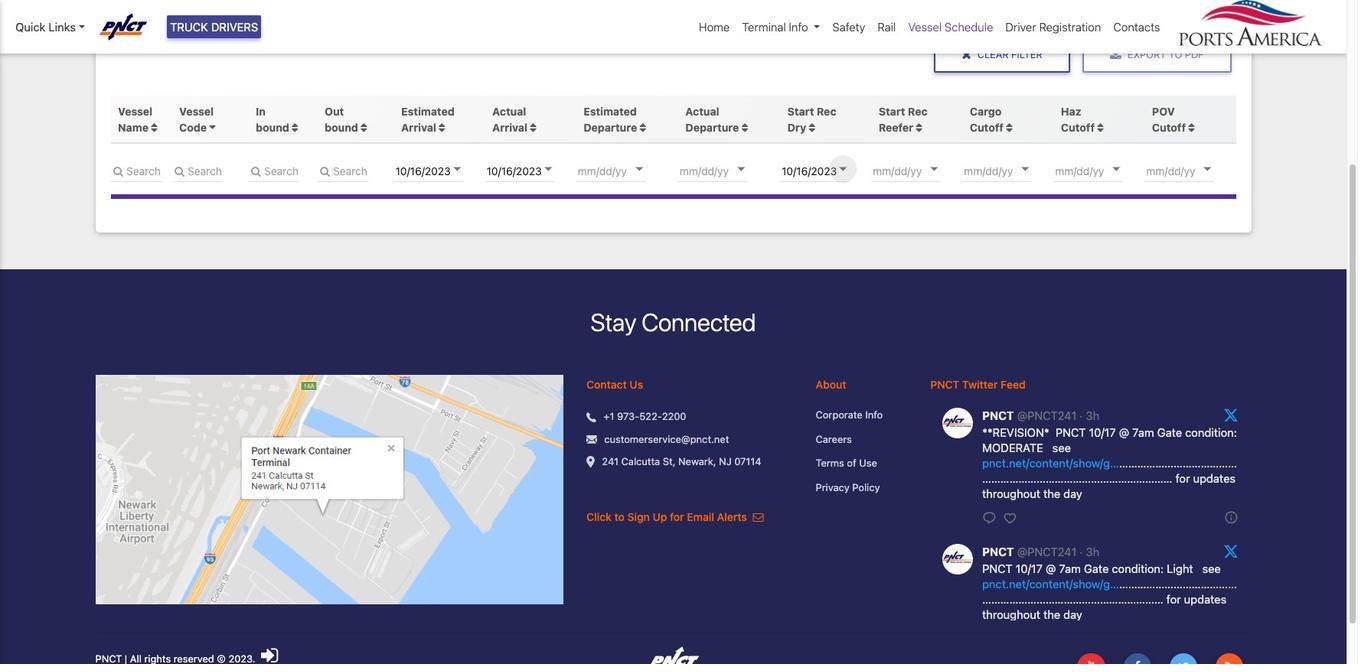 Task type: describe. For each thing, give the bounding box(es) containing it.
quick links
[[15, 20, 76, 34]]

policy
[[853, 481, 880, 494]]

clear filter
[[978, 49, 1043, 60]]

vessel schedule link
[[902, 12, 1000, 42]]

3 open calendar image from the left
[[737, 168, 745, 171]]

rail link
[[872, 12, 902, 42]]

careers link
[[816, 432, 908, 447]]

cutoff for haz
[[1061, 121, 1095, 134]]

links
[[49, 20, 76, 34]]

bound for in
[[256, 121, 289, 134]]

mm/dd/yy field for third open calendar icon from the left
[[963, 159, 1055, 182]]

name
[[118, 121, 149, 134]]

start for dry
[[788, 105, 814, 118]]

241
[[602, 456, 619, 468]]

2 open calendar image from the left
[[635, 168, 643, 171]]

envelope o image
[[753, 513, 764, 523]]

rec for start rec reefer
[[908, 105, 928, 118]]

driver
[[1006, 20, 1037, 34]]

cutoff for cargo
[[970, 121, 1004, 134]]

+1 973-522-2200
[[604, 411, 687, 423]]

estimated arrival
[[401, 105, 455, 134]]

arrival for estimated arrival
[[401, 121, 436, 134]]

estimated departure
[[584, 105, 637, 134]]

about
[[816, 378, 847, 392]]

241 calcutta st, newark, nj 07114
[[602, 456, 762, 468]]

careers
[[816, 433, 852, 446]]

241 calcutta st, newark, nj 07114 link
[[602, 455, 762, 470]]

vessel code
[[179, 105, 214, 134]]

6 open calendar image from the left
[[1204, 168, 1212, 171]]

pnct
[[931, 378, 960, 392]]

stay
[[591, 308, 637, 337]]

cargo cutoff
[[970, 105, 1004, 134]]

up
[[653, 511, 667, 524]]

1 open calendar image from the left
[[453, 168, 461, 171]]

mm/dd/yy field for second open calendar icon from left
[[780, 159, 872, 182]]

sign
[[628, 511, 650, 524]]

cargo
[[970, 105, 1002, 118]]

2200
[[662, 411, 687, 423]]

home link
[[693, 12, 736, 42]]

quick links link
[[15, 18, 85, 36]]

contacts link
[[1108, 12, 1167, 42]]

st,
[[663, 456, 676, 468]]

connected
[[642, 308, 756, 337]]

contacts
[[1114, 20, 1161, 34]]

safety link
[[827, 12, 872, 42]]

terms of use link
[[816, 457, 908, 472]]

dry
[[788, 121, 807, 134]]

stay connected
[[591, 308, 756, 337]]

quick
[[15, 20, 45, 34]]

vessel for name
[[118, 105, 153, 118]]

cutoff for pov
[[1152, 121, 1186, 134]]

of
[[847, 457, 857, 470]]

5 open calendar image from the left
[[1113, 168, 1121, 171]]

email
[[687, 511, 714, 524]]

start rec dry
[[788, 105, 837, 134]]

close image
[[962, 49, 972, 61]]

clear filter button
[[934, 36, 1070, 73]]

info for corporate info
[[866, 409, 883, 421]]

click to sign up for email alerts
[[587, 511, 750, 524]]

pov
[[1152, 105, 1175, 118]]

feed
[[1001, 378, 1026, 392]]

contact us
[[587, 378, 643, 392]]

drivers
[[211, 20, 258, 34]]

customerservice@pnct.net link
[[604, 432, 729, 447]]

nj
[[719, 456, 732, 468]]

click to sign up for email alerts link
[[587, 511, 764, 524]]

haz cutoff
[[1061, 105, 1095, 134]]

schedule
[[945, 20, 994, 34]]

to
[[615, 511, 625, 524]]

in
[[256, 105, 266, 118]]

start rec reefer
[[879, 105, 928, 134]]

+1
[[604, 411, 614, 423]]

terminal info
[[742, 20, 808, 34]]

privacy policy link
[[816, 481, 908, 496]]

rail
[[878, 20, 896, 34]]

privacy
[[816, 481, 850, 494]]

actual for actual arrival
[[493, 105, 526, 118]]

terminal
[[742, 20, 786, 34]]

start for reefer
[[879, 105, 906, 118]]



Task type: vqa. For each thing, say whether or not it's contained in the screenshot.
first Rec from the right
yes



Task type: locate. For each thing, give the bounding box(es) containing it.
3 cutoff from the left
[[1152, 121, 1186, 134]]

vessel for schedule
[[908, 20, 942, 34]]

sign in image
[[261, 647, 278, 665]]

home
[[699, 20, 730, 34]]

4 mm/dd/yy field from the left
[[678, 159, 770, 182]]

mm/dd/yy field for fourth open calendar image from left
[[872, 159, 963, 182]]

newark,
[[679, 456, 716, 468]]

1 mm/dd/yy field from the left
[[394, 159, 486, 182]]

0 horizontal spatial actual
[[493, 105, 526, 118]]

cutoff
[[970, 121, 1004, 134], [1061, 121, 1095, 134], [1152, 121, 1186, 134]]

departure for actual
[[686, 121, 739, 134]]

1 estimated from the left
[[401, 105, 455, 118]]

None field
[[111, 159, 161, 182], [172, 159, 222, 182], [248, 159, 299, 182], [317, 159, 368, 182], [111, 159, 161, 182], [172, 159, 222, 182], [248, 159, 299, 182], [317, 159, 368, 182]]

departure for estimated
[[584, 121, 637, 134]]

registration
[[1040, 20, 1101, 34]]

2 horizontal spatial open calendar image
[[1022, 168, 1030, 171]]

driver registration
[[1006, 20, 1101, 34]]

start
[[788, 105, 814, 118], [879, 105, 906, 118]]

us
[[630, 378, 643, 392]]

cutoff down cargo
[[970, 121, 1004, 134]]

mm/dd/yy field down cargo cutoff
[[963, 159, 1055, 182]]

5 mm/dd/yy field from the left
[[780, 159, 872, 182]]

0 horizontal spatial bound
[[256, 121, 289, 134]]

estimated
[[401, 105, 455, 118], [584, 105, 637, 118]]

1 start from the left
[[788, 105, 814, 118]]

1 horizontal spatial arrival
[[493, 121, 528, 134]]

actual
[[493, 105, 526, 118], [686, 105, 720, 118]]

vessel for code
[[179, 105, 214, 118]]

actual inside actual arrival
[[493, 105, 526, 118]]

bound for out
[[325, 121, 358, 134]]

7 mm/dd/yy field from the left
[[963, 159, 1055, 182]]

6 mm/dd/yy field from the left
[[872, 159, 963, 182]]

info up careers link
[[866, 409, 883, 421]]

click
[[587, 511, 612, 524]]

vessel schedule
[[908, 20, 994, 34]]

departure
[[584, 121, 637, 134], [686, 121, 739, 134]]

1 vertical spatial info
[[866, 409, 883, 421]]

0 horizontal spatial open calendar image
[[453, 168, 461, 171]]

vessel right rail
[[908, 20, 942, 34]]

2 bound from the left
[[325, 121, 358, 134]]

arrival
[[401, 121, 436, 134], [493, 121, 528, 134]]

1 horizontal spatial start
[[879, 105, 906, 118]]

3 open calendar image from the left
[[1022, 168, 1030, 171]]

1 horizontal spatial rec
[[908, 105, 928, 118]]

1 departure from the left
[[584, 121, 637, 134]]

filter
[[1012, 49, 1043, 60]]

pov cutoff
[[1152, 105, 1186, 134]]

alerts
[[717, 511, 747, 524]]

for
[[670, 511, 684, 524]]

terminal info link
[[736, 12, 827, 42]]

2 cutoff from the left
[[1061, 121, 1095, 134]]

1 arrival from the left
[[401, 121, 436, 134]]

rec inside start rec dry
[[817, 105, 837, 118]]

safety
[[833, 20, 866, 34]]

estimated for departure
[[584, 105, 637, 118]]

mm/dd/yy field for sixth open calendar image from the left
[[1145, 159, 1237, 182]]

0 vertical spatial info
[[789, 20, 808, 34]]

corporate
[[816, 409, 863, 421]]

vessel up name
[[118, 105, 153, 118]]

actual arrival
[[493, 105, 528, 134]]

cutoff down haz on the right of the page
[[1061, 121, 1095, 134]]

0 horizontal spatial rec
[[817, 105, 837, 118]]

07114
[[735, 456, 762, 468]]

start up reefer
[[879, 105, 906, 118]]

rec inside start rec reefer
[[908, 105, 928, 118]]

cutoff down pov
[[1152, 121, 1186, 134]]

vessel
[[908, 20, 942, 34], [118, 105, 153, 118], [179, 105, 214, 118]]

haz
[[1061, 105, 1082, 118]]

driver registration link
[[1000, 12, 1108, 42]]

info right terminal
[[789, 20, 808, 34]]

vessel inside "link"
[[908, 20, 942, 34]]

2 rec from the left
[[908, 105, 928, 118]]

in bound
[[256, 105, 292, 134]]

arrival for actual arrival
[[493, 121, 528, 134]]

corporate info
[[816, 409, 883, 421]]

0 horizontal spatial start
[[788, 105, 814, 118]]

1 horizontal spatial info
[[866, 409, 883, 421]]

arrival inside estimated arrival
[[401, 121, 436, 134]]

2 horizontal spatial cutoff
[[1152, 121, 1186, 134]]

mm/dd/yy field down pov cutoff
[[1145, 159, 1237, 182]]

terms
[[816, 457, 845, 470]]

mm/dd/yy field down the dry
[[780, 159, 872, 182]]

estimated inside estimated departure
[[584, 105, 637, 118]]

rec for start rec dry
[[817, 105, 837, 118]]

2 arrival from the left
[[493, 121, 528, 134]]

use
[[859, 457, 877, 470]]

mm/dd/yy field for second open calendar image from the left
[[576, 159, 668, 182]]

973-
[[617, 411, 640, 423]]

vessel up code
[[179, 105, 214, 118]]

terms of use
[[816, 457, 877, 470]]

truck drivers
[[170, 20, 258, 34]]

0 horizontal spatial vessel
[[118, 105, 153, 118]]

1 horizontal spatial departure
[[686, 121, 739, 134]]

contact
[[587, 378, 627, 392]]

actual inside 'actual departure'
[[686, 105, 720, 118]]

pnct twitter feed
[[931, 378, 1026, 392]]

1 cutoff from the left
[[970, 121, 1004, 134]]

4 open calendar image from the left
[[931, 168, 938, 171]]

mm/dd/yy field down actual arrival
[[485, 159, 577, 182]]

+1 973-522-2200 link
[[604, 410, 687, 425]]

mm/dd/yy field for first open calendar icon from left
[[394, 159, 486, 182]]

code
[[179, 121, 207, 134]]

0 horizontal spatial arrival
[[401, 121, 436, 134]]

start inside start rec dry
[[788, 105, 814, 118]]

open calendar image
[[453, 168, 461, 171], [839, 168, 847, 171], [1022, 168, 1030, 171]]

0 horizontal spatial estimated
[[401, 105, 455, 118]]

calcutta
[[622, 456, 660, 468]]

mm/dd/yy field for 6th open calendar image from right
[[485, 159, 577, 182]]

open calendar image
[[544, 168, 552, 171], [635, 168, 643, 171], [737, 168, 745, 171], [931, 168, 938, 171], [1113, 168, 1121, 171], [1204, 168, 1212, 171]]

mm/dd/yy field for fifth open calendar image from the left
[[1054, 159, 1146, 182]]

twitter
[[962, 378, 998, 392]]

mm/dd/yy field down haz cutoff
[[1054, 159, 1146, 182]]

2 mm/dd/yy field from the left
[[485, 159, 577, 182]]

2 start from the left
[[879, 105, 906, 118]]

2 departure from the left
[[686, 121, 739, 134]]

mm/dd/yy field down estimated departure
[[576, 159, 668, 182]]

1 open calendar image from the left
[[544, 168, 552, 171]]

vessel name
[[118, 105, 153, 134]]

1 horizontal spatial bound
[[325, 121, 358, 134]]

bound
[[256, 121, 289, 134], [325, 121, 358, 134]]

1 horizontal spatial estimated
[[584, 105, 637, 118]]

2 actual from the left
[[686, 105, 720, 118]]

bound inside out bound
[[325, 121, 358, 134]]

1 horizontal spatial cutoff
[[1061, 121, 1095, 134]]

bound down in
[[256, 121, 289, 134]]

out bound
[[325, 105, 361, 134]]

8 mm/dd/yy field from the left
[[1054, 159, 1146, 182]]

522-
[[640, 411, 662, 423]]

mm/dd/yy field for fourth open calendar image from right
[[678, 159, 770, 182]]

actual for actual departure
[[686, 105, 720, 118]]

2 horizontal spatial vessel
[[908, 20, 942, 34]]

info
[[789, 20, 808, 34], [866, 409, 883, 421]]

9 mm/dd/yy field from the left
[[1145, 159, 1237, 182]]

1 horizontal spatial actual
[[686, 105, 720, 118]]

0 horizontal spatial cutoff
[[970, 121, 1004, 134]]

bound inside in bound
[[256, 121, 289, 134]]

1 horizontal spatial vessel
[[179, 105, 214, 118]]

2 open calendar image from the left
[[839, 168, 847, 171]]

mm/dd/yy field down estimated arrival
[[394, 159, 486, 182]]

clear
[[978, 49, 1009, 60]]

1 horizontal spatial open calendar image
[[839, 168, 847, 171]]

out
[[325, 105, 344, 118]]

mm/dd/yy field
[[394, 159, 486, 182], [485, 159, 577, 182], [576, 159, 668, 182], [678, 159, 770, 182], [780, 159, 872, 182], [872, 159, 963, 182], [963, 159, 1055, 182], [1054, 159, 1146, 182], [1145, 159, 1237, 182]]

truck drivers link
[[167, 15, 261, 39]]

3 mm/dd/yy field from the left
[[576, 159, 668, 182]]

1 actual from the left
[[493, 105, 526, 118]]

actual departure
[[686, 105, 739, 134]]

0 horizontal spatial info
[[789, 20, 808, 34]]

start up the dry
[[788, 105, 814, 118]]

start inside start rec reefer
[[879, 105, 906, 118]]

corporate info link
[[816, 408, 908, 423]]

reefer
[[879, 121, 914, 134]]

1 bound from the left
[[256, 121, 289, 134]]

privacy policy
[[816, 481, 880, 494]]

info for terminal info
[[789, 20, 808, 34]]

1 rec from the left
[[817, 105, 837, 118]]

2 estimated from the left
[[584, 105, 637, 118]]

0 horizontal spatial departure
[[584, 121, 637, 134]]

mm/dd/yy field down reefer
[[872, 159, 963, 182]]

truck
[[170, 20, 208, 34]]

customerservice@pnct.net
[[604, 433, 729, 446]]

estimated for arrival
[[401, 105, 455, 118]]

bound down out
[[325, 121, 358, 134]]

mm/dd/yy field down 'actual departure'
[[678, 159, 770, 182]]



